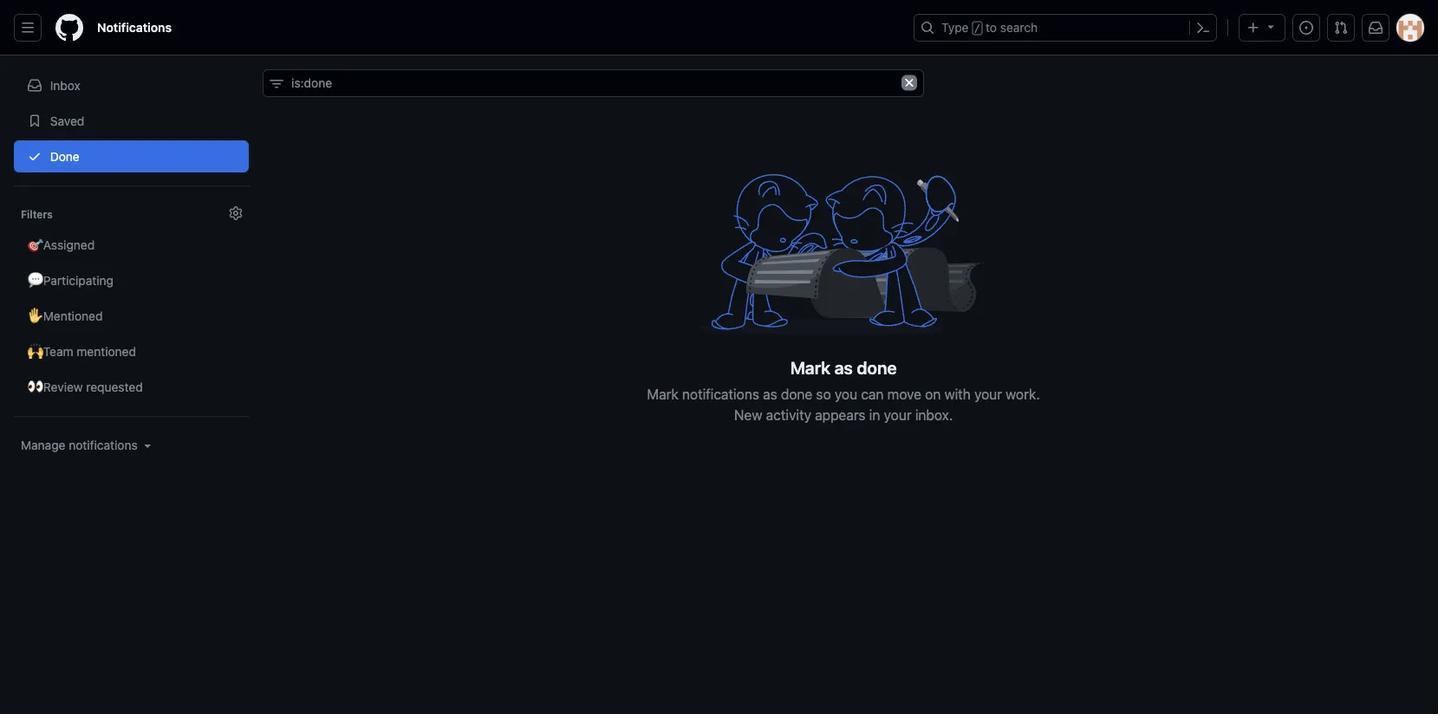 Task type: describe. For each thing, give the bounding box(es) containing it.
in
[[869, 407, 880, 424]]

filters
[[21, 208, 53, 220]]

Filter notifications text field
[[263, 69, 924, 97]]

inbox image
[[28, 78, 42, 92]]

✋
[[28, 309, 40, 323]]

manage
[[21, 438, 65, 453]]

💬
[[28, 273, 40, 287]]

💬 participating link
[[14, 264, 249, 297]]

✋ mentioned
[[28, 309, 103, 323]]

triangle down image inside manage notifications popup button
[[141, 439, 155, 453]]

inbox.
[[915, 407, 953, 424]]

participating
[[43, 273, 114, 287]]

move
[[888, 386, 922, 403]]

🎯 assigned link
[[14, 229, 249, 261]]

can
[[861, 386, 884, 403]]

notifications inside popup button
[[69, 438, 138, 453]]

mentioned
[[43, 309, 103, 323]]

mark as done mark notifications as done so you can move on with your work. new activity appears in your inbox.
[[647, 357, 1040, 424]]

1 vertical spatial your
[[884, 407, 912, 424]]

filter image
[[270, 77, 284, 91]]

type
[[942, 20, 969, 35]]

0 vertical spatial mark
[[790, 357, 831, 378]]

manage notifications
[[21, 438, 138, 453]]

0 horizontal spatial mark
[[647, 386, 679, 403]]

notifications link
[[90, 14, 179, 42]]

manage notifications button
[[21, 437, 155, 454]]

1 horizontal spatial as
[[835, 357, 853, 378]]

type / to search
[[942, 20, 1038, 35]]

requested
[[86, 380, 143, 394]]

mentioned
[[77, 344, 136, 359]]

0 horizontal spatial done
[[781, 386, 813, 403]]

mark as done image
[[701, 166, 987, 343]]

check image
[[28, 150, 42, 163]]

🎯
[[28, 238, 40, 252]]

notifications inside mark as done mark notifications as done so you can move on with your work. new activity appears in your inbox.
[[682, 386, 759, 403]]

so
[[816, 386, 831, 403]]

notifications element
[[14, 55, 249, 497]]



Task type: locate. For each thing, give the bounding box(es) containing it.
0 horizontal spatial notifications
[[69, 438, 138, 453]]

as up activity
[[763, 386, 777, 403]]

issue opened image
[[1300, 21, 1314, 35]]

your down move
[[884, 407, 912, 424]]

saved link
[[14, 105, 249, 137]]

1 vertical spatial done
[[781, 386, 813, 403]]

mark
[[790, 357, 831, 378], [647, 386, 679, 403]]

done
[[857, 357, 897, 378], [781, 386, 813, 403]]

search
[[1000, 20, 1038, 35]]

with
[[945, 386, 971, 403]]

you
[[835, 386, 858, 403]]

work.
[[1006, 386, 1040, 403]]

your
[[975, 386, 1002, 403], [884, 407, 912, 424]]

notifications up new
[[682, 386, 759, 403]]

triangle down image right plus icon
[[1264, 20, 1278, 33]]

notifications
[[682, 386, 759, 403], [69, 438, 138, 453]]

None search field
[[263, 69, 924, 97]]

as
[[835, 357, 853, 378], [763, 386, 777, 403]]

👀 review requested
[[28, 380, 143, 394]]

team
[[43, 344, 73, 359]]

done up can
[[857, 357, 897, 378]]

review
[[43, 380, 83, 394]]

🙌 team mentioned
[[28, 344, 136, 359]]

1 horizontal spatial your
[[975, 386, 1002, 403]]

assigned
[[43, 238, 95, 252]]

0 vertical spatial triangle down image
[[1264, 20, 1278, 33]]

0 horizontal spatial your
[[884, 407, 912, 424]]

inbox
[[50, 78, 80, 92]]

appears
[[815, 407, 866, 424]]

✋ mentioned link
[[14, 300, 249, 332]]

1 vertical spatial mark
[[647, 386, 679, 403]]

1 vertical spatial as
[[763, 386, 777, 403]]

saved
[[47, 114, 84, 128]]

👀
[[28, 380, 40, 394]]

1 vertical spatial notifications
[[69, 438, 138, 453]]

👀 review requested link
[[14, 371, 249, 403]]

your right with
[[975, 386, 1002, 403]]

0 vertical spatial your
[[975, 386, 1002, 403]]

0 horizontal spatial triangle down image
[[141, 439, 155, 453]]

0 vertical spatial notifications
[[682, 386, 759, 403]]

git pull request image
[[1334, 21, 1348, 35]]

inbox link
[[14, 69, 249, 101]]

💬 participating
[[28, 273, 114, 287]]

done link
[[14, 140, 249, 173]]

to
[[986, 20, 997, 35]]

🙌
[[28, 344, 40, 359]]

1 horizontal spatial done
[[857, 357, 897, 378]]

customize filters image
[[229, 206, 243, 220]]

0 horizontal spatial as
[[763, 386, 777, 403]]

/
[[974, 23, 981, 35]]

1 vertical spatial triangle down image
[[141, 439, 155, 453]]

notifications image
[[1369, 21, 1383, 35]]

new
[[734, 407, 762, 424]]

0 vertical spatial as
[[835, 357, 853, 378]]

done up activity
[[781, 386, 813, 403]]

plus image
[[1247, 21, 1261, 35]]

0 vertical spatial done
[[857, 357, 897, 378]]

🙌 team mentioned link
[[14, 336, 249, 368]]

notifications down requested
[[69, 438, 138, 453]]

activity
[[766, 407, 811, 424]]

1 horizontal spatial mark
[[790, 357, 831, 378]]

homepage image
[[55, 14, 83, 42]]

as up you
[[835, 357, 853, 378]]

1 horizontal spatial notifications
[[682, 386, 759, 403]]

triangle down image down '👀 review requested' link
[[141, 439, 155, 453]]

command palette image
[[1197, 21, 1210, 35]]

on
[[925, 386, 941, 403]]

notifications
[[97, 20, 172, 35]]

🎯 assigned
[[28, 238, 95, 252]]

done
[[47, 149, 80, 163]]

clear filters image
[[902, 75, 917, 91]]

bookmark image
[[28, 114, 42, 128]]

triangle down image
[[1264, 20, 1278, 33], [141, 439, 155, 453]]

1 horizontal spatial triangle down image
[[1264, 20, 1278, 33]]



Task type: vqa. For each thing, say whether or not it's contained in the screenshot.
4th plus circle image from the bottom of the page
no



